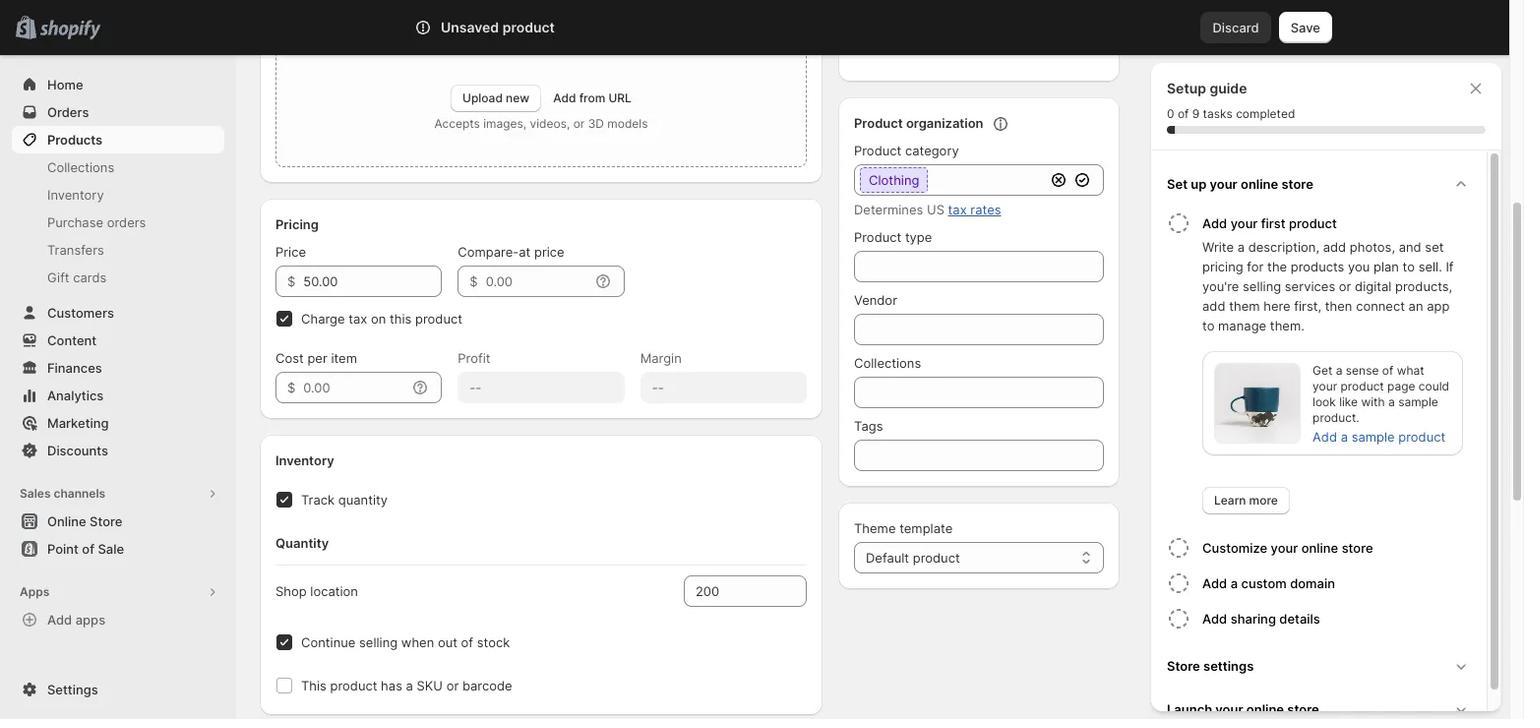 Task type: describe. For each thing, give the bounding box(es) containing it.
1 horizontal spatial sample
[[1399, 395, 1439, 410]]

your inside the 'get a sense of what your product page could look like with a sample product. add a sample product'
[[1313, 379, 1338, 394]]

custom
[[1242, 576, 1287, 592]]

transfers
[[47, 242, 104, 258]]

1 vertical spatial collections
[[855, 355, 922, 371]]

home
[[47, 77, 83, 93]]

add apps button
[[12, 606, 224, 634]]

Collections text field
[[855, 377, 1105, 409]]

customize your online store button
[[1203, 531, 1480, 566]]

sales channels
[[20, 486, 105, 501]]

Price text field
[[304, 266, 442, 297]]

orders link
[[12, 98, 224, 126]]

product for product organization
[[855, 115, 903, 131]]

0 vertical spatial and
[[949, 40, 972, 56]]

setup guide dialog
[[1152, 63, 1502, 720]]

customers link
[[12, 299, 224, 327]]

online inside set up your online store button
[[1241, 176, 1279, 192]]

tasks
[[1204, 106, 1233, 121]]

location
[[310, 584, 358, 600]]

of left 9
[[1178, 106, 1190, 121]]

discard button
[[1202, 12, 1272, 43]]

theme
[[855, 521, 896, 537]]

app
[[1428, 298, 1450, 314]]

services
[[1286, 279, 1336, 294]]

0
[[1168, 106, 1175, 121]]

a right the get
[[1337, 363, 1343, 378]]

add left apps
[[47, 612, 72, 628]]

0 horizontal spatial tax
[[349, 311, 368, 327]]

page
[[1388, 379, 1416, 394]]

0 vertical spatial to
[[1403, 259, 1416, 275]]

save
[[1291, 20, 1321, 35]]

launch your online store
[[1168, 702, 1320, 718]]

home link
[[12, 71, 224, 98]]

up
[[1192, 176, 1207, 192]]

Profit text field
[[458, 372, 625, 404]]

learn more link
[[1203, 487, 1291, 515]]

orders
[[47, 104, 89, 120]]

$ for price
[[287, 274, 296, 289]]

more
[[1250, 493, 1279, 508]]

your for add your first product
[[1231, 216, 1259, 231]]

0 vertical spatial or
[[574, 116, 585, 131]]

add a sample product button
[[1302, 423, 1458, 451]]

content link
[[12, 327, 224, 354]]

content
[[47, 333, 97, 349]]

connect
[[1357, 298, 1406, 314]]

online store button
[[0, 508, 236, 536]]

Margin text field
[[641, 372, 807, 404]]

add from url
[[553, 91, 632, 105]]

products
[[1291, 259, 1345, 275]]

online for launch your online store
[[1247, 702, 1285, 718]]

3d
[[588, 116, 604, 131]]

default product
[[866, 550, 961, 566]]

domain
[[1291, 576, 1336, 592]]

point of sale link
[[12, 536, 224, 563]]

default
[[866, 550, 910, 566]]

products,
[[1396, 279, 1453, 294]]

store for customize your online store
[[1342, 540, 1374, 556]]

what
[[1398, 363, 1425, 378]]

0 horizontal spatial collections
[[47, 159, 114, 175]]

write a description, add photos, and set pricing for the products you plan to sell. if you're selling services or digital products, add them here first, then connect an app to manage them.
[[1203, 239, 1455, 334]]

per
[[308, 350, 328, 366]]

add your first product button
[[1203, 206, 1480, 237]]

a down product.
[[1342, 429, 1349, 445]]

gift cards
[[47, 270, 107, 286]]

add your first product
[[1203, 216, 1338, 231]]

add for custom
[[1203, 576, 1228, 592]]

of inside the 'get a sense of what your product page could look like with a sample product. add a sample product'
[[1383, 363, 1394, 378]]

transfers link
[[12, 236, 224, 264]]

$ for cost per item
[[287, 380, 296, 396]]

product right this
[[416, 311, 463, 327]]

point
[[47, 541, 79, 557]]

mark customize your online store as done image
[[1168, 537, 1191, 560]]

sku
[[417, 678, 443, 694]]

your for launch your online store
[[1216, 702, 1244, 718]]

cost
[[276, 350, 304, 366]]

description,
[[1249, 239, 1320, 255]]

plan
[[1374, 259, 1400, 275]]

1 vertical spatial add
[[1203, 298, 1226, 314]]

gift cards link
[[12, 264, 224, 291]]

type
[[906, 229, 933, 245]]

from
[[580, 91, 606, 105]]

track
[[301, 492, 335, 508]]

continue
[[301, 635, 356, 651]]

product for product category
[[855, 143, 902, 159]]

product for product type
[[855, 229, 902, 245]]

Compare-at price text field
[[486, 266, 589, 297]]

mark add sharing details as done image
[[1168, 607, 1191, 631]]

on
[[371, 311, 386, 327]]

write
[[1203, 239, 1235, 255]]

learn more
[[1215, 493, 1279, 508]]

inventory link
[[12, 181, 224, 209]]

purchase
[[47, 215, 103, 230]]

Cost per item text field
[[304, 372, 407, 404]]

accepts images, videos, or 3d models
[[435, 116, 648, 131]]

unsaved
[[441, 19, 499, 35]]

details
[[1280, 611, 1321, 627]]

continue selling when out of stock
[[301, 635, 510, 651]]

collections link
[[12, 154, 224, 181]]

of right out
[[461, 635, 474, 651]]

apps
[[20, 585, 50, 600]]

mark add a custom domain as done image
[[1168, 572, 1191, 596]]

0 vertical spatial store
[[1282, 176, 1314, 192]]

a inside the write a description, add photos, and set pricing for the products you plan to sell. if you're selling services or digital products, add them here first, then connect an app to manage them.
[[1238, 239, 1245, 255]]

store settings button
[[1160, 645, 1480, 688]]

profit
[[458, 350, 491, 366]]

manage
[[1219, 318, 1267, 334]]

online for customize your online store
[[1302, 540, 1339, 556]]

tags
[[855, 418, 884, 434]]

sharing
[[1231, 611, 1277, 627]]



Task type: locate. For each thing, give the bounding box(es) containing it.
or left 3d
[[574, 116, 585, 131]]

add inside the 'get a sense of what your product page could look like with a sample product. add a sample product'
[[1313, 429, 1338, 445]]

a down page
[[1389, 395, 1396, 410]]

1 horizontal spatial to
[[1403, 259, 1416, 275]]

0 vertical spatial product
[[855, 115, 903, 131]]

online down settings
[[1247, 702, 1285, 718]]

of
[[1178, 106, 1190, 121], [1383, 363, 1394, 378], [82, 541, 94, 557], [461, 635, 474, 651]]

online inside customize your online store button
[[1302, 540, 1339, 556]]

products link
[[12, 126, 224, 154]]

upload new button
[[451, 85, 542, 112]]

inventory up track
[[276, 453, 334, 469]]

$ down price
[[287, 274, 296, 289]]

to left manage
[[1203, 318, 1215, 334]]

0 vertical spatial inventory
[[47, 187, 104, 203]]

at
[[519, 244, 531, 260]]

store up the add a custom domain button
[[1342, 540, 1374, 556]]

online inside launch your online store button
[[1247, 702, 1285, 718]]

or right sku
[[447, 678, 459, 694]]

mark add your first product as done image
[[1168, 212, 1191, 235]]

product left has
[[330, 678, 378, 694]]

add down you're at top right
[[1203, 298, 1226, 314]]

settings link
[[12, 676, 224, 704]]

product down could
[[1399, 429, 1446, 445]]

to
[[1403, 259, 1416, 275], [1203, 318, 1215, 334]]

shopify image
[[40, 20, 101, 40]]

marketing link
[[12, 410, 224, 437]]

images,
[[484, 116, 527, 131]]

charge
[[301, 311, 345, 327]]

photos,
[[1351, 239, 1396, 255]]

0 horizontal spatial store
[[90, 514, 122, 530]]

guide
[[1210, 80, 1248, 96]]

0 vertical spatial online
[[1241, 176, 1279, 192]]

1 vertical spatial inventory
[[276, 453, 334, 469]]

1 product from the top
[[855, 115, 903, 131]]

$ down compare-
[[470, 274, 478, 289]]

2 vertical spatial store
[[1288, 702, 1320, 718]]

0 horizontal spatial sample
[[1352, 429, 1396, 445]]

your right launch
[[1216, 702, 1244, 718]]

sample
[[1399, 395, 1439, 410], [1352, 429, 1396, 445]]

finances
[[47, 360, 102, 376]]

selling inside the write a description, add photos, and set pricing for the products you plan to sell. if you're selling services or digital products, add them here first, then connect an app to manage them.
[[1243, 279, 1282, 294]]

add right mark add a custom domain as done image
[[1203, 576, 1228, 592]]

sample down with
[[1352, 429, 1396, 445]]

your for customize your online store
[[1272, 540, 1299, 556]]

2 vertical spatial or
[[447, 678, 459, 694]]

gift
[[47, 270, 70, 286]]

set
[[1168, 176, 1188, 192]]

orders
[[107, 215, 146, 230]]

price
[[535, 244, 565, 260]]

Tags text field
[[855, 440, 1105, 472]]

1 horizontal spatial or
[[574, 116, 585, 131]]

inventory up purchase on the left top
[[47, 187, 104, 203]]

1 horizontal spatial add
[[1324, 239, 1347, 255]]

0 vertical spatial add
[[1324, 239, 1347, 255]]

launch
[[1168, 702, 1213, 718]]

barcode
[[463, 678, 512, 694]]

0 vertical spatial selling
[[1243, 279, 1282, 294]]

product down determines
[[855, 229, 902, 245]]

Vendor text field
[[855, 314, 1105, 346]]

your right up at the top right of page
[[1210, 176, 1238, 192]]

store up launch
[[1168, 659, 1201, 674]]

pricing
[[276, 217, 319, 232]]

sense
[[1347, 363, 1380, 378]]

you
[[1349, 259, 1371, 275]]

shop location
[[276, 584, 358, 600]]

analytics link
[[12, 382, 224, 410]]

0 vertical spatial store
[[90, 514, 122, 530]]

product
[[855, 115, 903, 131], [855, 143, 902, 159], [855, 229, 902, 245]]

0 horizontal spatial or
[[447, 678, 459, 694]]

$ for compare-at price
[[470, 274, 478, 289]]

of left the 'sale'
[[82, 541, 94, 557]]

your left first
[[1231, 216, 1259, 231]]

setup
[[1168, 80, 1207, 96]]

1 vertical spatial sample
[[1352, 429, 1396, 445]]

0 horizontal spatial inventory
[[47, 187, 104, 203]]

product down template
[[913, 550, 961, 566]]

1 vertical spatial and
[[1400, 239, 1422, 255]]

1 vertical spatial product
[[855, 143, 902, 159]]

a right has
[[406, 678, 413, 694]]

a inside the add a custom domain button
[[1231, 576, 1239, 592]]

1 vertical spatial online
[[1302, 540, 1339, 556]]

inventory
[[47, 187, 104, 203], [276, 453, 334, 469]]

an
[[1409, 298, 1424, 314]]

states
[[1019, 40, 1058, 56]]

quantity
[[276, 536, 329, 551]]

add inside button
[[1203, 576, 1228, 592]]

product inside button
[[1290, 216, 1338, 231]]

a left custom
[[1231, 576, 1239, 592]]

0 vertical spatial tax
[[949, 202, 967, 218]]

stock
[[477, 635, 510, 651]]

add from url button
[[553, 91, 632, 105]]

0 vertical spatial collections
[[47, 159, 114, 175]]

selling down 'for'
[[1243, 279, 1282, 294]]

0 horizontal spatial add
[[1203, 298, 1226, 314]]

videos,
[[530, 116, 570, 131]]

here
[[1264, 298, 1291, 314]]

to left sell.
[[1403, 259, 1416, 275]]

or up "then"
[[1340, 279, 1352, 294]]

point of sale button
[[0, 536, 236, 563]]

add right mark add sharing details as done image
[[1203, 611, 1228, 627]]

store settings
[[1168, 659, 1255, 674]]

get a sense of what your product page could look like with a sample product. add a sample product
[[1313, 363, 1450, 445]]

if
[[1447, 259, 1455, 275]]

2 horizontal spatial or
[[1340, 279, 1352, 294]]

learn
[[1215, 493, 1247, 508]]

add up products
[[1324, 239, 1347, 255]]

product right unsaved
[[503, 19, 555, 35]]

store up the 'sale'
[[90, 514, 122, 530]]

product down sense
[[1341, 379, 1385, 394]]

you're
[[1203, 279, 1240, 294]]

unsaved product
[[441, 19, 555, 35]]

1 horizontal spatial and
[[1400, 239, 1422, 255]]

1 horizontal spatial inventory
[[276, 453, 334, 469]]

launch your online store button
[[1160, 688, 1480, 720]]

1 vertical spatial or
[[1340, 279, 1352, 294]]

product down product organization
[[855, 143, 902, 159]]

vendor
[[855, 292, 898, 308]]

pricing
[[1203, 259, 1244, 275]]

store down store settings button
[[1288, 702, 1320, 718]]

them.
[[1271, 318, 1305, 334]]

tax
[[949, 202, 967, 218], [349, 311, 368, 327]]

point of sale
[[47, 541, 124, 557]]

marketing
[[47, 415, 109, 431]]

store for launch your online store
[[1288, 702, 1320, 718]]

1 horizontal spatial selling
[[1243, 279, 1282, 294]]

$ down the cost
[[287, 380, 296, 396]]

organization
[[907, 115, 984, 131]]

compare-at price
[[458, 244, 565, 260]]

add your first product element
[[1164, 237, 1480, 515]]

store inside button
[[1168, 659, 1201, 674]]

0 horizontal spatial selling
[[359, 635, 398, 651]]

add down product.
[[1313, 429, 1338, 445]]

1 vertical spatial selling
[[359, 635, 398, 651]]

product up description,
[[1290, 216, 1338, 231]]

compare-
[[458, 244, 519, 260]]

3 product from the top
[[855, 229, 902, 245]]

and inside the write a description, add photos, and set pricing for the products you plan to sell. if you're selling services or digital products, add them here first, then connect an app to manage them.
[[1400, 239, 1422, 255]]

of inside 'button'
[[82, 541, 94, 557]]

or inside the write a description, add photos, and set pricing for the products you plan to sell. if you're selling services or digital products, add them here first, then connect an app to manage them.
[[1340, 279, 1352, 294]]

store
[[90, 514, 122, 530], [1168, 659, 1201, 674]]

online up add your first product at the top
[[1241, 176, 1279, 192]]

product up product category
[[855, 115, 903, 131]]

add for details
[[1203, 611, 1228, 627]]

customize
[[1203, 540, 1268, 556]]

add inside button
[[1203, 216, 1228, 231]]

completed
[[1237, 106, 1296, 121]]

2 vertical spatial product
[[855, 229, 902, 245]]

Product category text field
[[855, 164, 1046, 196]]

add sharing details button
[[1203, 602, 1480, 637]]

a right write
[[1238, 239, 1245, 255]]

store inside "link"
[[90, 514, 122, 530]]

upload new
[[463, 91, 530, 105]]

add up write
[[1203, 216, 1228, 231]]

1 horizontal spatial collections
[[855, 355, 922, 371]]

1 vertical spatial to
[[1203, 318, 1215, 334]]

2 vertical spatial online
[[1247, 702, 1285, 718]]

online
[[47, 514, 86, 530]]

of up page
[[1383, 363, 1394, 378]]

out
[[438, 635, 458, 651]]

selling left when
[[359, 635, 398, 651]]

international and united states
[[870, 40, 1058, 56]]

determines
[[855, 202, 924, 218]]

shop
[[276, 584, 307, 600]]

a
[[1238, 239, 1245, 255], [1337, 363, 1343, 378], [1389, 395, 1396, 410], [1342, 429, 1349, 445], [1231, 576, 1239, 592], [406, 678, 413, 694]]

add a custom domain
[[1203, 576, 1336, 592]]

add left from
[[553, 91, 576, 105]]

1 vertical spatial store
[[1342, 540, 1374, 556]]

upload
[[463, 91, 503, 105]]

and
[[949, 40, 972, 56], [1400, 239, 1422, 255]]

settings
[[47, 682, 98, 698]]

online up domain
[[1302, 540, 1339, 556]]

this
[[301, 678, 327, 694]]

tax right "us"
[[949, 202, 967, 218]]

collections down vendor
[[855, 355, 922, 371]]

your
[[1210, 176, 1238, 192], [1231, 216, 1259, 231], [1313, 379, 1338, 394], [1272, 540, 1299, 556], [1216, 702, 1244, 718]]

category
[[906, 143, 960, 159]]

online store
[[47, 514, 122, 530]]

digital
[[1356, 279, 1392, 294]]

add apps
[[47, 612, 105, 628]]

your up look at the right
[[1313, 379, 1338, 394]]

0 vertical spatial sample
[[1399, 395, 1439, 410]]

1 vertical spatial store
[[1168, 659, 1201, 674]]

1 horizontal spatial store
[[1168, 659, 1201, 674]]

your inside button
[[1231, 216, 1259, 231]]

rates
[[971, 202, 1002, 218]]

selling
[[1243, 279, 1282, 294], [359, 635, 398, 651]]

setup guide
[[1168, 80, 1248, 96]]

theme template
[[855, 521, 953, 537]]

and left united at the right top of page
[[949, 40, 972, 56]]

with
[[1362, 395, 1386, 410]]

sample down could
[[1399, 395, 1439, 410]]

template
[[900, 521, 953, 537]]

None number field
[[684, 576, 778, 607]]

add a custom domain button
[[1203, 566, 1480, 602]]

store up first
[[1282, 176, 1314, 192]]

1 horizontal spatial tax
[[949, 202, 967, 218]]

add for url
[[553, 91, 576, 105]]

1 vertical spatial tax
[[349, 311, 368, 327]]

add for first
[[1203, 216, 1228, 231]]

0 of 9 tasks completed
[[1168, 106, 1296, 121]]

collections down the products
[[47, 159, 114, 175]]

0 horizontal spatial and
[[949, 40, 972, 56]]

analytics
[[47, 388, 104, 404]]

online
[[1241, 176, 1279, 192], [1302, 540, 1339, 556], [1247, 702, 1285, 718]]

your up add a custom domain
[[1272, 540, 1299, 556]]

and left 'set'
[[1400, 239, 1422, 255]]

2 product from the top
[[855, 143, 902, 159]]

0 horizontal spatial to
[[1203, 318, 1215, 334]]

product
[[503, 19, 555, 35], [1290, 216, 1338, 231], [416, 311, 463, 327], [1341, 379, 1385, 394], [1399, 429, 1446, 445], [913, 550, 961, 566], [330, 678, 378, 694]]

Product type text field
[[855, 251, 1105, 283]]

channels
[[54, 486, 105, 501]]

tax left on
[[349, 311, 368, 327]]



Task type: vqa. For each thing, say whether or not it's contained in the screenshot.
topmost Shopify
no



